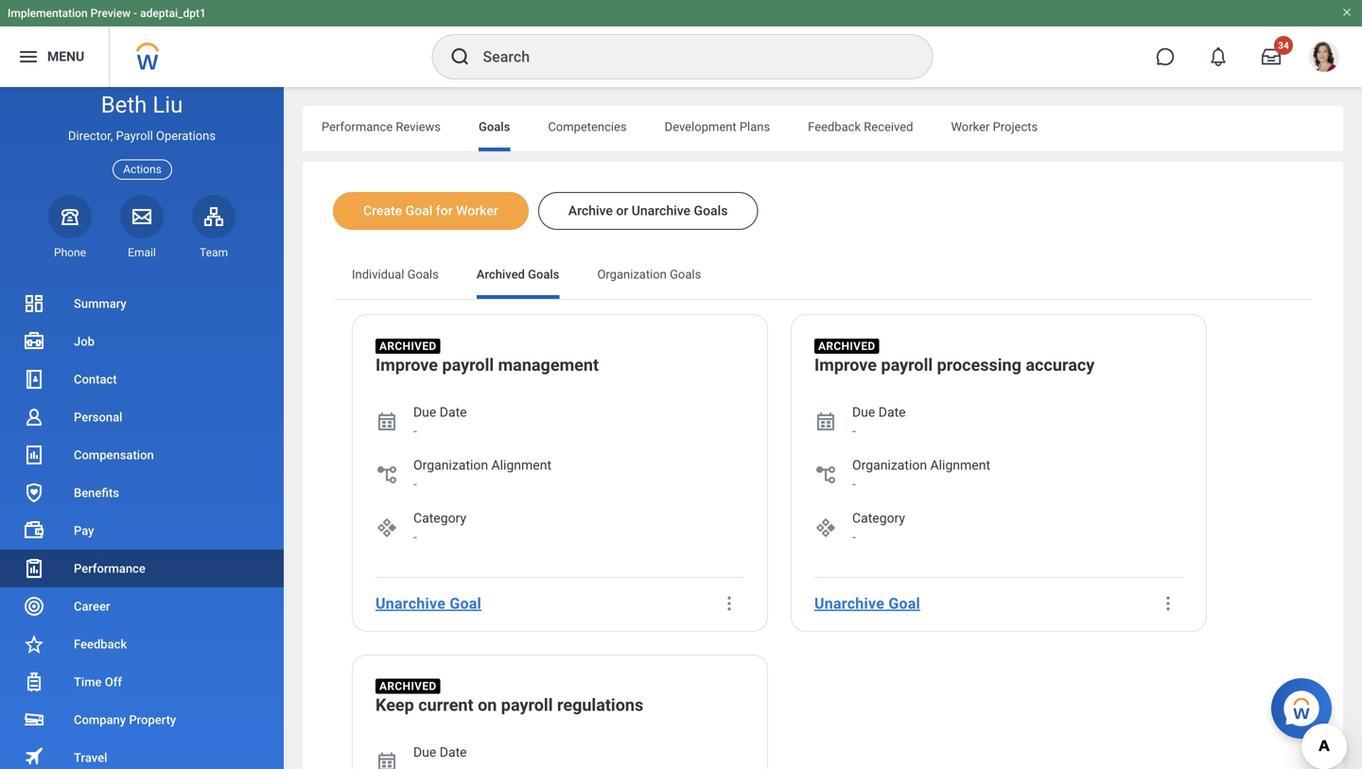Task type: describe. For each thing, give the bounding box(es) containing it.
phone beth liu element
[[48, 245, 92, 260]]

off
[[105, 675, 122, 689]]

beth
[[101, 91, 147, 118]]

menu
[[47, 49, 84, 64]]

competencies
[[548, 120, 627, 134]]

time off link
[[0, 663, 284, 701]]

email beth liu element
[[120, 245, 164, 260]]

pay image
[[23, 519, 45, 542]]

due date button
[[353, 736, 767, 769]]

job
[[74, 334, 95, 349]]

menu banner
[[0, 0, 1362, 87]]

travel link
[[0, 739, 284, 769]]

create goal for worker button
[[333, 192, 529, 230]]

tab list for archived goals
[[303, 106, 1343, 151]]

organization alignment - for management
[[413, 457, 552, 492]]

performance link
[[0, 550, 284, 587]]

calendar alt image inside due date button
[[376, 751, 398, 769]]

summary link
[[0, 285, 284, 323]]

regulations
[[557, 695, 644, 715]]

preview
[[91, 7, 131, 20]]

performance for performance reviews
[[322, 120, 393, 134]]

34 button
[[1251, 36, 1293, 78]]

performance image
[[23, 557, 45, 580]]

email button
[[120, 195, 164, 260]]

payroll inside 'archived keep current on payroll regulations'
[[501, 695, 553, 715]]

for
[[436, 203, 453, 219]]

goal inside 'button'
[[406, 203, 433, 219]]

adeptai_dpt1
[[140, 7, 206, 20]]

feedback for feedback received
[[808, 120, 861, 134]]

goal for improve payroll processing accuracy
[[889, 594, 921, 612]]

related actions vertical image for improve payroll management
[[720, 594, 739, 613]]

improve for improve payroll management
[[376, 355, 438, 375]]

34
[[1278, 40, 1289, 51]]

date inside button
[[440, 745, 467, 760]]

archived improve payroll management
[[376, 339, 599, 375]]

feedback received
[[808, 120, 913, 134]]

phone button
[[48, 195, 92, 260]]

alignment for management
[[491, 457, 552, 473]]

personal link
[[0, 398, 284, 436]]

actions
[[123, 163, 162, 176]]

benefits image
[[23, 482, 45, 504]]

inbox large image
[[1262, 47, 1281, 66]]

improve for improve payroll processing accuracy
[[815, 355, 877, 375]]

category - for processing
[[852, 510, 905, 545]]

- inside menu banner
[[134, 7, 137, 20]]

archived for improve payroll processing accuracy
[[818, 339, 876, 353]]

worker projects
[[951, 120, 1038, 134]]

time
[[74, 675, 102, 689]]

close environment banner image
[[1341, 7, 1353, 18]]

management
[[498, 355, 599, 375]]

unarchive goal button for improve payroll management
[[368, 584, 489, 622]]

keep
[[376, 695, 414, 715]]

mail image
[[131, 205, 153, 228]]

goal for improve payroll management
[[450, 594, 482, 612]]

archived for improve payroll management
[[379, 339, 437, 353]]

unarchive inside button
[[632, 203, 691, 219]]

search image
[[449, 45, 472, 68]]

travel
[[74, 751, 107, 765]]

summary image
[[23, 292, 45, 315]]

due inside button
[[413, 745, 436, 760]]

pay
[[74, 524, 94, 538]]

0 vertical spatial worker
[[951, 120, 990, 134]]

compensation image
[[23, 444, 45, 466]]

individual
[[352, 267, 404, 281]]

actions button
[[113, 159, 172, 180]]

current
[[418, 695, 474, 715]]

goals right reviews in the left top of the page
[[479, 120, 510, 134]]

team
[[200, 246, 228, 259]]

contact link
[[0, 360, 284, 398]]

Search Workday  search field
[[483, 36, 894, 78]]

notifications large image
[[1209, 47, 1228, 66]]

payroll for management
[[442, 355, 494, 375]]

related actions vertical image for improve payroll processing accuracy
[[1159, 594, 1178, 613]]

archive or unarchive goals button
[[538, 192, 758, 230]]

improve payroll management element
[[376, 354, 599, 380]]

organization alignment - for processing
[[852, 457, 991, 492]]

unarchive for improve payroll management
[[376, 594, 446, 612]]

1 horizontal spatial organization
[[597, 267, 667, 281]]

date for management
[[440, 404, 467, 420]]

tab list for improve payroll processing accuracy
[[333, 254, 1313, 299]]

hierarchy parent image for improve payroll management
[[376, 463, 398, 486]]

due date - for management
[[413, 404, 467, 439]]

view team image
[[202, 205, 225, 228]]

beth liu
[[101, 91, 183, 118]]

unarchive goal for improve payroll management
[[376, 594, 482, 612]]

archived for keep current on payroll regulations
[[379, 680, 437, 693]]

goals for individual goals
[[407, 267, 439, 281]]

time off image
[[23, 671, 45, 693]]

payroll
[[116, 129, 153, 143]]

summary
[[74, 297, 127, 311]]

improve payroll processing accuracy element
[[815, 354, 1095, 380]]

create goal for worker
[[363, 203, 498, 219]]

pattern image for improve payroll management
[[376, 516, 398, 539]]

benefits
[[74, 486, 119, 500]]

on
[[478, 695, 497, 715]]

organization for improve payroll processing accuracy
[[852, 457, 927, 473]]



Task type: locate. For each thing, give the bounding box(es) containing it.
due for improve payroll management
[[413, 404, 436, 420]]

profile logan mcneil image
[[1309, 42, 1340, 76]]

2 horizontal spatial organization
[[852, 457, 927, 473]]

0 horizontal spatial organization alignment -
[[413, 457, 552, 492]]

goals inside button
[[694, 203, 728, 219]]

2 category - from the left
[[852, 510, 905, 545]]

2 horizontal spatial payroll
[[881, 355, 933, 375]]

1 horizontal spatial due date -
[[852, 404, 906, 439]]

performance inside the navigation pane region
[[74, 561, 146, 576]]

organization alignment -
[[413, 457, 552, 492], [852, 457, 991, 492]]

2 unarchive goal from the left
[[815, 594, 921, 612]]

unarchive goal
[[376, 594, 482, 612], [815, 594, 921, 612]]

goals for organization goals
[[670, 267, 701, 281]]

2 unarchive goal button from the left
[[807, 584, 928, 622]]

date down the current
[[440, 745, 467, 760]]

1 horizontal spatial improve
[[815, 355, 877, 375]]

archived inside 'archived keep current on payroll regulations'
[[379, 680, 437, 693]]

company property link
[[0, 701, 284, 739]]

0 horizontal spatial performance
[[74, 561, 146, 576]]

company property
[[74, 713, 176, 727]]

performance
[[322, 120, 393, 134], [74, 561, 146, 576]]

payroll for processing
[[881, 355, 933, 375]]

feedback for feedback
[[74, 637, 127, 651]]

tab list containing performance reviews
[[303, 106, 1343, 151]]

payroll left processing
[[881, 355, 933, 375]]

due date
[[413, 745, 467, 760]]

category for processing
[[852, 510, 905, 526]]

1 horizontal spatial payroll
[[501, 695, 553, 715]]

worker left projects
[[951, 120, 990, 134]]

personal image
[[23, 406, 45, 429]]

feedback up time off
[[74, 637, 127, 651]]

development
[[665, 120, 737, 134]]

goals down archive or unarchive goals button on the top of the page
[[670, 267, 701, 281]]

performance left reviews in the left top of the page
[[322, 120, 393, 134]]

0 horizontal spatial organization
[[413, 457, 488, 473]]

0 horizontal spatial pattern image
[[376, 516, 398, 539]]

pattern image for improve payroll processing accuracy
[[815, 516, 837, 539]]

career
[[74, 599, 110, 614]]

1 category from the left
[[413, 510, 466, 526]]

company property image
[[23, 709, 45, 731]]

0 horizontal spatial unarchive goal button
[[368, 584, 489, 622]]

1 horizontal spatial hierarchy parent image
[[815, 463, 837, 486]]

0 horizontal spatial category
[[413, 510, 466, 526]]

0 horizontal spatial due date -
[[413, 404, 467, 439]]

time off
[[74, 675, 122, 689]]

organization for improve payroll management
[[413, 457, 488, 473]]

1 horizontal spatial unarchive
[[632, 203, 691, 219]]

accuracy
[[1026, 355, 1095, 375]]

unarchive for improve payroll processing accuracy
[[815, 594, 885, 612]]

0 horizontal spatial payroll
[[442, 355, 494, 375]]

tab list
[[303, 106, 1343, 151], [333, 254, 1313, 299]]

1 horizontal spatial feedback
[[808, 120, 861, 134]]

0 horizontal spatial related actions vertical image
[[720, 594, 739, 613]]

2 alignment from the left
[[930, 457, 991, 473]]

worker inside 'button'
[[456, 203, 498, 219]]

due
[[413, 404, 436, 420], [852, 404, 875, 420], [413, 745, 436, 760]]

calendar alt image
[[815, 410, 837, 433]]

due down "improve payroll management" element
[[413, 404, 436, 420]]

goal
[[406, 203, 433, 219], [450, 594, 482, 612], [889, 594, 921, 612]]

tab list containing individual goals
[[333, 254, 1313, 299]]

director,
[[68, 129, 113, 143]]

1 unarchive goal button from the left
[[368, 584, 489, 622]]

travel image
[[23, 745, 45, 768]]

archive or unarchive goals
[[568, 203, 728, 219]]

feedback left received at the right
[[808, 120, 861, 134]]

development plans
[[665, 120, 770, 134]]

2 due date - from the left
[[852, 404, 906, 439]]

archived improve payroll processing accuracy
[[815, 339, 1095, 375]]

property
[[129, 713, 176, 727]]

due down the current
[[413, 745, 436, 760]]

archived up keep
[[379, 680, 437, 693]]

director, payroll operations
[[68, 129, 216, 143]]

archived down individual goals
[[379, 339, 437, 353]]

2 pattern image from the left
[[815, 516, 837, 539]]

pay link
[[0, 512, 284, 550]]

0 vertical spatial tab list
[[303, 106, 1343, 151]]

0 horizontal spatial worker
[[456, 203, 498, 219]]

received
[[864, 120, 913, 134]]

justify image
[[17, 45, 40, 68]]

feedback
[[808, 120, 861, 134], [74, 637, 127, 651]]

archived up archived improve payroll management
[[477, 267, 525, 281]]

date for processing
[[879, 404, 906, 420]]

0 horizontal spatial unarchive
[[376, 594, 446, 612]]

due date - for processing
[[852, 404, 906, 439]]

0 horizontal spatial improve
[[376, 355, 438, 375]]

personal
[[74, 410, 122, 424]]

goals down development plans
[[694, 203, 728, 219]]

contact image
[[23, 368, 45, 391]]

archived keep current on payroll regulations
[[376, 680, 644, 715]]

list
[[0, 285, 284, 769]]

archived up calendar alt image
[[818, 339, 876, 353]]

improve up calendar alt image
[[815, 355, 877, 375]]

1 calendar alt image from the top
[[376, 410, 398, 433]]

1 related actions vertical image from the left
[[720, 594, 739, 613]]

1 horizontal spatial worker
[[951, 120, 990, 134]]

processing
[[937, 355, 1022, 375]]

0 horizontal spatial feedback
[[74, 637, 127, 651]]

unarchive goal button for improve payroll processing accuracy
[[807, 584, 928, 622]]

1 horizontal spatial organization alignment -
[[852, 457, 991, 492]]

1 horizontal spatial related actions vertical image
[[1159, 594, 1178, 613]]

improve
[[376, 355, 438, 375], [815, 355, 877, 375]]

goals
[[479, 120, 510, 134], [694, 203, 728, 219], [407, 267, 439, 281], [528, 267, 560, 281], [670, 267, 701, 281]]

2 horizontal spatial goal
[[889, 594, 921, 612]]

implementation
[[8, 7, 88, 20]]

1 pattern image from the left
[[376, 516, 398, 539]]

team beth liu element
[[192, 245, 236, 260]]

archived inside archived improve payroll management
[[379, 339, 437, 353]]

liu
[[153, 91, 183, 118]]

1 vertical spatial worker
[[456, 203, 498, 219]]

unarchive
[[632, 203, 691, 219], [376, 594, 446, 612], [815, 594, 885, 612]]

1 horizontal spatial unarchive goal
[[815, 594, 921, 612]]

0 horizontal spatial goal
[[406, 203, 433, 219]]

create
[[363, 203, 402, 219]]

performance for performance
[[74, 561, 146, 576]]

contact
[[74, 372, 117, 386]]

1 alignment from the left
[[491, 457, 552, 473]]

date
[[440, 404, 467, 420], [879, 404, 906, 420], [440, 745, 467, 760]]

1 due date - from the left
[[413, 404, 467, 439]]

worker right for
[[456, 203, 498, 219]]

0 vertical spatial calendar alt image
[[376, 410, 398, 433]]

1 horizontal spatial category -
[[852, 510, 905, 545]]

due right calendar alt image
[[852, 404, 875, 420]]

date down "improve payroll management" element
[[440, 404, 467, 420]]

2 category from the left
[[852, 510, 905, 526]]

2 calendar alt image from the top
[[376, 751, 398, 769]]

1 horizontal spatial performance
[[322, 120, 393, 134]]

goals up management
[[528, 267, 560, 281]]

1 hierarchy parent image from the left
[[376, 463, 398, 486]]

archived inside archived improve payroll processing accuracy
[[818, 339, 876, 353]]

phone
[[54, 246, 86, 259]]

career image
[[23, 595, 45, 618]]

0 horizontal spatial hierarchy parent image
[[376, 463, 398, 486]]

0 horizontal spatial alignment
[[491, 457, 552, 473]]

projects
[[993, 120, 1038, 134]]

implementation preview -   adeptai_dpt1
[[8, 7, 206, 20]]

due date -
[[413, 404, 467, 439], [852, 404, 906, 439]]

improve down individual goals
[[376, 355, 438, 375]]

archived goals
[[477, 267, 560, 281]]

due for improve payroll processing accuracy
[[852, 404, 875, 420]]

feedback inside 'list'
[[74, 637, 127, 651]]

payroll left management
[[442, 355, 494, 375]]

payroll right on on the bottom
[[501, 695, 553, 715]]

alignment
[[491, 457, 552, 473], [930, 457, 991, 473]]

1 horizontal spatial goal
[[450, 594, 482, 612]]

related actions vertical image
[[720, 594, 739, 613], [1159, 594, 1178, 613]]

hierarchy parent image for improve payroll processing accuracy
[[815, 463, 837, 486]]

menu button
[[0, 26, 109, 87]]

hierarchy parent image
[[376, 463, 398, 486], [815, 463, 837, 486]]

team link
[[192, 195, 236, 260]]

payroll
[[442, 355, 494, 375], [881, 355, 933, 375], [501, 695, 553, 715]]

2 organization alignment - from the left
[[852, 457, 991, 492]]

plans
[[740, 120, 770, 134]]

1 vertical spatial calendar alt image
[[376, 751, 398, 769]]

payroll inside archived improve payroll management
[[442, 355, 494, 375]]

unarchive goal button
[[368, 584, 489, 622], [807, 584, 928, 622]]

or
[[616, 203, 628, 219]]

individual goals
[[352, 267, 439, 281]]

1 horizontal spatial pattern image
[[815, 516, 837, 539]]

1 horizontal spatial category
[[852, 510, 905, 526]]

category - for management
[[413, 510, 466, 545]]

improve inside archived improve payroll management
[[376, 355, 438, 375]]

reviews
[[396, 120, 441, 134]]

alignment for processing
[[930, 457, 991, 473]]

0 vertical spatial feedback
[[808, 120, 861, 134]]

1 vertical spatial tab list
[[333, 254, 1313, 299]]

organization
[[597, 267, 667, 281], [413, 457, 488, 473], [852, 457, 927, 473]]

1 vertical spatial performance
[[74, 561, 146, 576]]

1 organization alignment - from the left
[[413, 457, 552, 492]]

1 horizontal spatial unarchive goal button
[[807, 584, 928, 622]]

payroll inside archived improve payroll processing accuracy
[[881, 355, 933, 375]]

0 horizontal spatial category -
[[413, 510, 466, 545]]

category
[[413, 510, 466, 526], [852, 510, 905, 526]]

0 horizontal spatial unarchive goal
[[376, 594, 482, 612]]

1 vertical spatial feedback
[[74, 637, 127, 651]]

pattern image
[[376, 516, 398, 539], [815, 516, 837, 539]]

job link
[[0, 323, 284, 360]]

feedback link
[[0, 625, 284, 663]]

career link
[[0, 587, 284, 625]]

1 improve from the left
[[376, 355, 438, 375]]

0 vertical spatial performance
[[322, 120, 393, 134]]

feedback image
[[23, 633, 45, 656]]

-
[[134, 7, 137, 20], [413, 423, 417, 439], [852, 423, 856, 439], [413, 476, 417, 492], [852, 476, 856, 492], [413, 529, 417, 545], [852, 529, 856, 545]]

phone image
[[57, 205, 83, 228]]

benefits link
[[0, 474, 284, 512]]

job image
[[23, 330, 45, 353]]

calendar alt image
[[376, 410, 398, 433], [376, 751, 398, 769]]

1 category - from the left
[[413, 510, 466, 545]]

date right calendar alt image
[[879, 404, 906, 420]]

2 improve from the left
[[815, 355, 877, 375]]

organization goals
[[597, 267, 701, 281]]

keep current on payroll regulations element
[[376, 694, 644, 721]]

performance reviews
[[322, 120, 441, 134]]

1 unarchive goal from the left
[[376, 594, 482, 612]]

due date - right calendar alt image
[[852, 404, 906, 439]]

worker
[[951, 120, 990, 134], [456, 203, 498, 219]]

compensation
[[74, 448, 154, 462]]

2 horizontal spatial unarchive
[[815, 594, 885, 612]]

list containing summary
[[0, 285, 284, 769]]

navigation pane region
[[0, 87, 284, 769]]

goals for archived goals
[[528, 267, 560, 281]]

2 related actions vertical image from the left
[[1159, 594, 1178, 613]]

unarchive goal for improve payroll processing accuracy
[[815, 594, 921, 612]]

improve inside archived improve payroll processing accuracy
[[815, 355, 877, 375]]

category -
[[413, 510, 466, 545], [852, 510, 905, 545]]

compensation link
[[0, 436, 284, 474]]

email
[[128, 246, 156, 259]]

2 hierarchy parent image from the left
[[815, 463, 837, 486]]

company
[[74, 713, 126, 727]]

goals right individual
[[407, 267, 439, 281]]

performance up career
[[74, 561, 146, 576]]

operations
[[156, 129, 216, 143]]

1 horizontal spatial alignment
[[930, 457, 991, 473]]

category for management
[[413, 510, 466, 526]]

archived
[[477, 267, 525, 281], [379, 339, 437, 353], [818, 339, 876, 353], [379, 680, 437, 693]]

archive
[[568, 203, 613, 219]]

due date - down "improve payroll management" element
[[413, 404, 467, 439]]



Task type: vqa. For each thing, say whether or not it's contained in the screenshot.
Category for processing
yes



